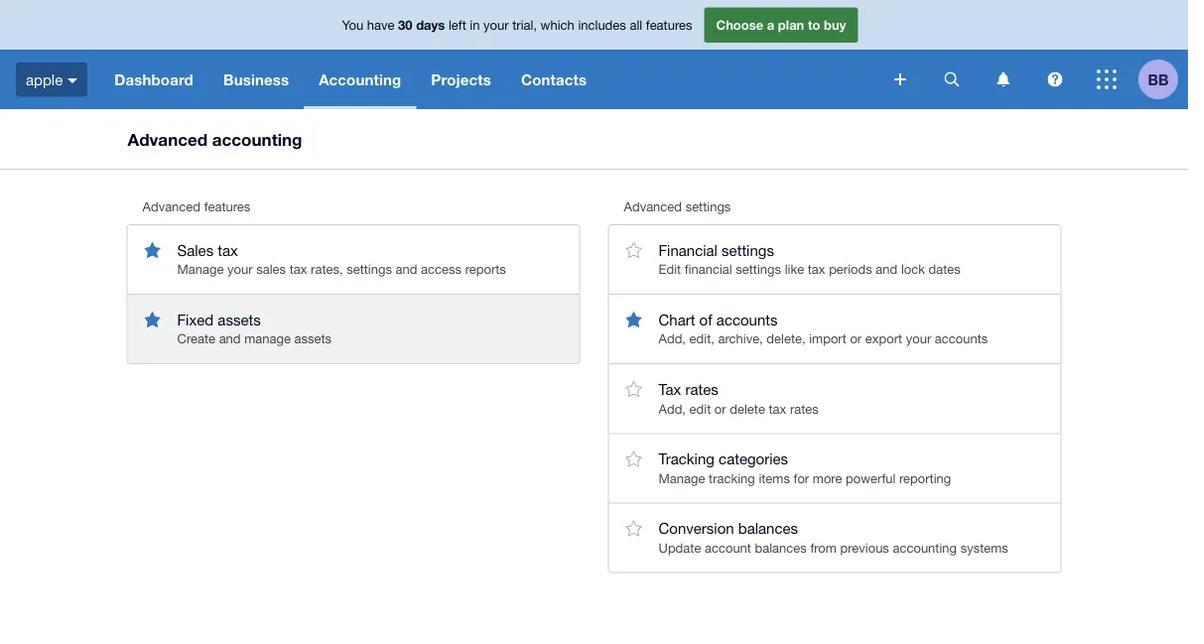 Task type: locate. For each thing, give the bounding box(es) containing it.
rates
[[685, 380, 719, 398], [790, 401, 819, 416]]

tax inside financial settings edit financial settings like tax periods and lock dates
[[808, 262, 826, 277]]

0 horizontal spatial accounting
[[212, 129, 302, 149]]

financial
[[659, 241, 718, 259]]

manage inside sales tax manage your sales tax rates, settings and access reports
[[177, 262, 224, 277]]

1 vertical spatial features
[[204, 199, 251, 214]]

advanced for advanced features
[[142, 199, 201, 214]]

tracking
[[659, 450, 715, 467]]

assets right the manage
[[294, 331, 332, 347]]

accounting inside conversion balances update account balances from previous accounting systems
[[893, 540, 957, 555]]

and left lock
[[876, 262, 898, 277]]

0 horizontal spatial manage
[[177, 262, 224, 277]]

business
[[223, 70, 289, 88]]

manage
[[177, 262, 224, 277], [659, 471, 705, 486]]

accounts
[[717, 311, 778, 328], [935, 331, 988, 347]]

0 horizontal spatial assets
[[218, 311, 261, 328]]

and inside financial settings edit financial settings like tax periods and lock dates
[[876, 262, 898, 277]]

fixed assets create and manage assets
[[177, 311, 332, 347]]

features up sales
[[204, 199, 251, 214]]

tax right sales
[[218, 241, 238, 259]]

sales tax manage your sales tax rates, settings and access reports
[[177, 241, 506, 277]]

and left the access
[[396, 262, 417, 277]]

edit
[[659, 262, 681, 277]]

tax rates add, edit or delete tax rates
[[659, 380, 819, 416]]

0 vertical spatial features
[[646, 17, 692, 33]]

conversion
[[659, 520, 734, 537]]

business button
[[208, 50, 304, 109]]

advanced features
[[142, 199, 251, 214]]

1 vertical spatial rates
[[790, 401, 819, 416]]

1 vertical spatial accounting
[[893, 540, 957, 555]]

advanced down dashboard at the left of the page
[[128, 129, 208, 149]]

access
[[421, 262, 462, 277]]

0 vertical spatial your
[[484, 17, 509, 33]]

rates,
[[311, 262, 343, 277]]

0 horizontal spatial or
[[715, 401, 726, 416]]

a
[[767, 17, 775, 33]]

and
[[396, 262, 417, 277], [876, 262, 898, 277], [219, 331, 241, 347]]

your right the export
[[906, 331, 931, 347]]

1 vertical spatial balances
[[755, 540, 807, 555]]

2 horizontal spatial and
[[876, 262, 898, 277]]

banner
[[0, 0, 1188, 109]]

settings right rates,
[[347, 262, 392, 277]]

lock
[[901, 262, 925, 277]]

delete,
[[767, 331, 806, 347]]

0 horizontal spatial your
[[227, 262, 253, 277]]

and for financial settings
[[876, 262, 898, 277]]

archive,
[[718, 331, 763, 347]]

1 horizontal spatial or
[[850, 331, 862, 347]]

2 horizontal spatial your
[[906, 331, 931, 347]]

0 horizontal spatial accounts
[[717, 311, 778, 328]]

1 horizontal spatial assets
[[294, 331, 332, 347]]

days
[[416, 17, 445, 33]]

tax
[[659, 380, 681, 398]]

dates
[[929, 262, 961, 277]]

0 horizontal spatial rates
[[685, 380, 719, 398]]

to
[[808, 17, 820, 33]]

navigation
[[100, 50, 881, 109]]

advanced up sales
[[142, 199, 201, 214]]

1 vertical spatial or
[[715, 401, 726, 416]]

0 horizontal spatial features
[[204, 199, 251, 214]]

apple button
[[0, 50, 100, 109]]

fixed
[[177, 311, 214, 328]]

contacts
[[521, 70, 587, 88]]

add, down tax
[[659, 401, 686, 416]]

balances left from
[[755, 540, 807, 555]]

or
[[850, 331, 862, 347], [715, 401, 726, 416]]

advanced up the financial
[[624, 199, 682, 214]]

0 vertical spatial add,
[[659, 331, 686, 347]]

of
[[700, 311, 712, 328]]

manage down tracking
[[659, 471, 705, 486]]

tax
[[218, 241, 238, 259], [290, 262, 307, 277], [808, 262, 826, 277], [769, 401, 787, 416]]

1 horizontal spatial and
[[396, 262, 417, 277]]

svg image
[[1097, 69, 1117, 89], [945, 72, 960, 87], [997, 72, 1010, 87], [1048, 72, 1063, 87], [894, 73, 906, 85], [68, 78, 78, 83]]

accounting down business
[[212, 129, 302, 149]]

add,
[[659, 331, 686, 347], [659, 401, 686, 416]]

chart
[[659, 311, 695, 328]]

settings inside sales tax manage your sales tax rates, settings and access reports
[[347, 262, 392, 277]]

1 vertical spatial your
[[227, 262, 253, 277]]

your
[[484, 17, 509, 33], [227, 262, 253, 277], [906, 331, 931, 347]]

features
[[646, 17, 692, 33], [204, 199, 251, 214]]

settings up financial on the top of page
[[722, 241, 774, 259]]

1 horizontal spatial manage
[[659, 471, 705, 486]]

0 vertical spatial balances
[[738, 520, 798, 537]]

have
[[367, 17, 395, 33]]

or left the export
[[850, 331, 862, 347]]

includes
[[578, 17, 626, 33]]

projects
[[431, 70, 491, 88]]

account
[[705, 540, 751, 555]]

your left the sales
[[227, 262, 253, 277]]

0 vertical spatial accounting
[[212, 129, 302, 149]]

settings
[[686, 199, 731, 214], [722, 241, 774, 259], [347, 262, 392, 277], [736, 262, 781, 277]]

delete
[[730, 401, 765, 416]]

1 horizontal spatial accounting
[[893, 540, 957, 555]]

1 vertical spatial assets
[[294, 331, 332, 347]]

financial
[[685, 262, 732, 277]]

or right edit
[[715, 401, 726, 416]]

accounting
[[212, 129, 302, 149], [893, 540, 957, 555]]

1 horizontal spatial rates
[[790, 401, 819, 416]]

0 vertical spatial or
[[850, 331, 862, 347]]

and inside sales tax manage your sales tax rates, settings and access reports
[[396, 262, 417, 277]]

0 vertical spatial manage
[[177, 262, 224, 277]]

sales
[[256, 262, 286, 277]]

advanced
[[128, 129, 208, 149], [142, 199, 201, 214], [624, 199, 682, 214]]

dashboard link
[[100, 50, 208, 109]]

reports
[[465, 262, 506, 277]]

apple
[[26, 71, 63, 88]]

30
[[398, 17, 413, 33]]

periods
[[829, 262, 872, 277]]

accounts up archive,
[[717, 311, 778, 328]]

accounting left systems
[[893, 540, 957, 555]]

manage
[[244, 331, 291, 347]]

manage inside 'tracking categories manage tracking items for more powerful reporting'
[[659, 471, 705, 486]]

0 vertical spatial assets
[[218, 311, 261, 328]]

1 vertical spatial accounts
[[935, 331, 988, 347]]

manage down sales
[[177, 262, 224, 277]]

2 vertical spatial your
[[906, 331, 931, 347]]

1 horizontal spatial accounts
[[935, 331, 988, 347]]

1 vertical spatial add,
[[659, 401, 686, 416]]

rates right the delete
[[790, 401, 819, 416]]

0 vertical spatial accounts
[[717, 311, 778, 328]]

0 horizontal spatial and
[[219, 331, 241, 347]]

tax right the delete
[[769, 401, 787, 416]]

advanced settings
[[624, 199, 731, 214]]

navigation containing dashboard
[[100, 50, 881, 109]]

your right the in
[[484, 17, 509, 33]]

features right all
[[646, 17, 692, 33]]

you
[[342, 17, 364, 33]]

your inside sales tax manage your sales tax rates, settings and access reports
[[227, 262, 253, 277]]

tax inside tax rates add, edit or delete tax rates
[[769, 401, 787, 416]]

1 horizontal spatial your
[[484, 17, 509, 33]]

create
[[177, 331, 215, 347]]

assets
[[218, 311, 261, 328], [294, 331, 332, 347]]

1 add, from the top
[[659, 331, 686, 347]]

and inside fixed assets create and manage assets
[[219, 331, 241, 347]]

balances
[[738, 520, 798, 537], [755, 540, 807, 555]]

and right create
[[219, 331, 241, 347]]

rates up edit
[[685, 380, 719, 398]]

tax right the sales
[[290, 262, 307, 277]]

add, down "chart"
[[659, 331, 686, 347]]

edit,
[[690, 331, 715, 347]]

or inside tax rates add, edit or delete tax rates
[[715, 401, 726, 416]]

in
[[470, 17, 480, 33]]

assets up the manage
[[218, 311, 261, 328]]

1 vertical spatial manage
[[659, 471, 705, 486]]

accounts down dates
[[935, 331, 988, 347]]

projects button
[[416, 50, 506, 109]]

balances up account
[[738, 520, 798, 537]]

tax right like
[[808, 262, 826, 277]]

2 add, from the top
[[659, 401, 686, 416]]



Task type: vqa. For each thing, say whether or not it's contained in the screenshot.
1st Add, from the bottom of the page
yes



Task type: describe. For each thing, give the bounding box(es) containing it.
banner containing dashboard
[[0, 0, 1188, 109]]

advanced accounting
[[128, 129, 302, 149]]

settings up the financial
[[686, 199, 731, 214]]

from
[[810, 540, 837, 555]]

which
[[541, 17, 575, 33]]

sales
[[177, 241, 214, 259]]

you have 30 days left in your trial, which includes all features
[[342, 17, 692, 33]]

import
[[809, 331, 847, 347]]

like
[[785, 262, 804, 277]]

choose a plan to buy
[[716, 17, 846, 33]]

contacts button
[[506, 50, 602, 109]]

categories
[[719, 450, 788, 467]]

bb button
[[1139, 50, 1188, 109]]

dashboard
[[114, 70, 194, 88]]

edit
[[690, 401, 711, 416]]

financial settings edit financial settings like tax periods and lock dates
[[659, 241, 961, 277]]

add, inside tax rates add, edit or delete tax rates
[[659, 401, 686, 416]]

add, inside chart of accounts add, edit, archive, delete, import or export your accounts
[[659, 331, 686, 347]]

svg image inside the apple popup button
[[68, 78, 78, 83]]

or inside chart of accounts add, edit, archive, delete, import or export your accounts
[[850, 331, 862, 347]]

conversion balances update account balances from previous accounting systems
[[659, 520, 1008, 555]]

for
[[794, 471, 809, 486]]

powerful
[[846, 471, 896, 486]]

chart of accounts add, edit, archive, delete, import or export your accounts
[[659, 311, 988, 347]]

update
[[659, 540, 701, 555]]

0 vertical spatial rates
[[685, 380, 719, 398]]

advanced for advanced accounting
[[128, 129, 208, 149]]

export
[[865, 331, 903, 347]]

settings left like
[[736, 262, 781, 277]]

systems
[[961, 540, 1008, 555]]

manage for tracking
[[659, 471, 705, 486]]

plan
[[778, 17, 804, 33]]

accounting
[[319, 70, 401, 88]]

your inside chart of accounts add, edit, archive, delete, import or export your accounts
[[906, 331, 931, 347]]

left
[[449, 17, 466, 33]]

accounting button
[[304, 50, 416, 109]]

1 horizontal spatial features
[[646, 17, 692, 33]]

choose
[[716, 17, 764, 33]]

tracking
[[709, 471, 755, 486]]

previous
[[840, 540, 889, 555]]

trial,
[[512, 17, 537, 33]]

manage for sales
[[177, 262, 224, 277]]

more
[[813, 471, 842, 486]]

advanced for advanced settings
[[624, 199, 682, 214]]

bb
[[1148, 70, 1169, 88]]

tracking categories manage tracking items for more powerful reporting
[[659, 450, 951, 486]]

your inside banner
[[484, 17, 509, 33]]

items
[[759, 471, 790, 486]]

buy
[[824, 17, 846, 33]]

all
[[630, 17, 642, 33]]

reporting
[[899, 471, 951, 486]]

navigation inside banner
[[100, 50, 881, 109]]

and for sales tax
[[396, 262, 417, 277]]



